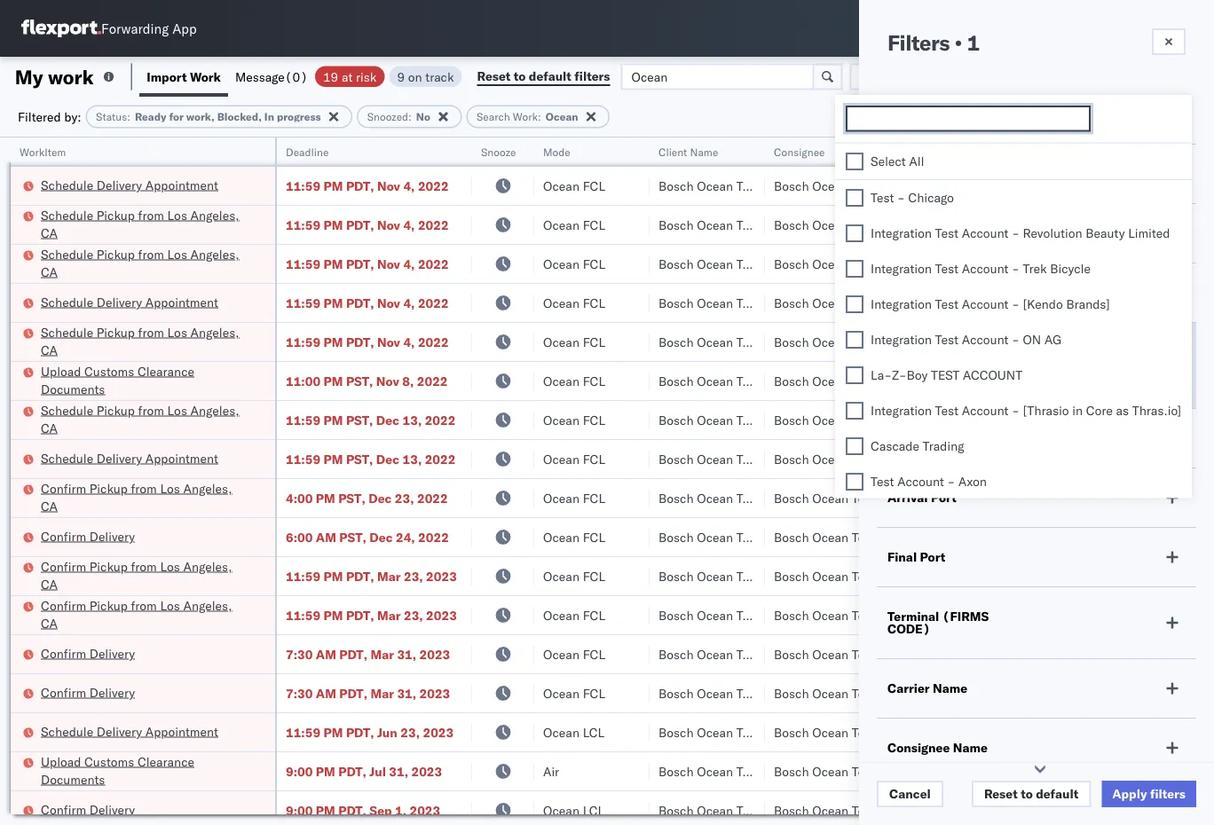 Task type: locate. For each thing, give the bounding box(es) containing it.
flex-1889328 up flex-2269938
[[980, 725, 1072, 740]]

1 am from the top
[[316, 530, 336, 545]]

13, down 8,
[[403, 412, 422, 428]]

by:
[[64, 109, 81, 124]]

confirm for 2nd confirm delivery button from the bottom of the page
[[41, 685, 86, 700]]

flex-1846748
[[980, 178, 1072, 194], [980, 217, 1072, 233], [980, 256, 1072, 272], [980, 295, 1072, 311], [980, 334, 1072, 350], [980, 373, 1072, 389], [980, 569, 1072, 584], [980, 608, 1072, 623], [980, 647, 1072, 662]]

8 ceau7522281, hlxu from the top
[[1094, 607, 1214, 623]]

schedule pickup from los angeles, ca link for fourth schedule pickup from los angeles, ca button
[[41, 402, 252, 437]]

None text field
[[852, 112, 1089, 127]]

9 ceau7522281, hlxu from the top
[[1094, 646, 1214, 662]]

default inside "reset to default" button
[[1036, 786, 1079, 802]]

1 9:00 from the top
[[286, 764, 313, 779]]

reset for reset to default filters
[[477, 68, 511, 84]]

9:00 pm pdt, sep 1, 2023
[[286, 803, 440, 818]]

flex
[[952, 145, 972, 158]]

11:59 pm pst, dec 13, 2022 up 4:00 pm pst, dec 23, 2022
[[286, 451, 456, 467]]

work inside button
[[190, 69, 221, 84]]

beauty
[[1086, 225, 1125, 241]]

1 vertical spatial flex-1889328
[[980, 803, 1072, 818]]

work,
[[186, 110, 215, 123]]

0 vertical spatial flex-1889466
[[980, 412, 1072, 428]]

: down reset to default filters button
[[538, 110, 541, 123]]

client up the "z-"
[[888, 344, 923, 360]]

default inside reset to default filters button
[[529, 68, 572, 84]]

1 vertical spatial upload
[[41, 754, 81, 770]]

delivery for 3rd schedule delivery appointment button
[[97, 450, 142, 466]]

- left on
[[1012, 332, 1020, 347]]

bosch ocean test
[[659, 178, 760, 194], [774, 178, 876, 194], [659, 217, 760, 233], [774, 217, 876, 233], [659, 256, 760, 272], [774, 256, 876, 272], [659, 295, 760, 311], [774, 295, 876, 311], [659, 334, 760, 350], [774, 334, 876, 350], [659, 373, 760, 389], [774, 373, 876, 389], [659, 412, 760, 428], [774, 412, 876, 428], [659, 451, 760, 467], [774, 451, 876, 467], [659, 490, 760, 506], [774, 490, 876, 506], [659, 530, 760, 545], [774, 530, 876, 545], [659, 569, 760, 584], [774, 569, 876, 584], [659, 608, 760, 623], [774, 608, 876, 623], [659, 647, 760, 662], [774, 647, 876, 662], [659, 686, 760, 701], [774, 686, 876, 701], [659, 725, 760, 740], [774, 725, 876, 740], [659, 764, 760, 779], [774, 764, 876, 779], [659, 803, 760, 818], [774, 803, 876, 818]]

list box
[[835, 143, 1192, 826]]

- left [kendo
[[1012, 296, 1020, 312]]

5 schedule from the top
[[41, 324, 93, 340]]

4, for third schedule pickup from los angeles, ca button from the bottom
[[403, 256, 415, 272]]

client name inside button
[[659, 145, 718, 158]]

cascade trading
[[871, 438, 965, 454]]

default
[[529, 68, 572, 84], [1036, 786, 1079, 802]]

3 resize handle column header from the left
[[513, 138, 534, 826]]

mar for 2nd confirm pickup from los angeles, ca button from the bottom of the page
[[377, 569, 401, 584]]

1 vertical spatial 31,
[[397, 686, 416, 701]]

1 vertical spatial confirm pickup from los angeles, ca
[[41, 559, 232, 592]]

9 resize handle column header from the left
[[1182, 138, 1204, 826]]

1 vertical spatial ocean lcl
[[543, 803, 605, 818]]

nov
[[377, 178, 400, 194], [377, 217, 400, 233], [377, 256, 400, 272], [377, 295, 400, 311], [377, 334, 400, 350], [376, 373, 399, 389]]

1 vertical spatial customs
[[84, 754, 134, 770]]

ceau7522281, hlxu for second schedule pickup from los angeles, ca button from the bottom
[[1094, 334, 1214, 349]]

limited
[[1128, 225, 1170, 241]]

account for [kendo
[[962, 296, 1009, 312]]

0 vertical spatial confirm pickup from los angeles, ca link
[[41, 480, 252, 515]]

1 hlxu from the top
[[1188, 178, 1214, 193]]

los
[[167, 207, 187, 223], [167, 246, 187, 262], [167, 324, 187, 340], [167, 403, 187, 418], [160, 481, 180, 496], [160, 559, 180, 574], [160, 598, 180, 613]]

1 11:59 from the top
[[286, 178, 321, 194]]

1 confirm delivery from the top
[[41, 529, 135, 544]]

19 at risk
[[323, 69, 377, 84]]

0 vertical spatial port
[[952, 431, 977, 446]]

19
[[323, 69, 338, 84]]

confirm pickup from los angeles, ca link for third confirm pickup from los angeles, ca button from the top of the page
[[41, 597, 252, 632]]

1 : from the left
[[127, 110, 130, 123]]

schedule for fourth schedule pickup from los angeles, ca button
[[41, 403, 93, 418]]

0 vertical spatial reset
[[477, 68, 511, 84]]

pm for 4th schedule pickup from los angeles, ca button from the bottom of the page
[[324, 217, 343, 233]]

1 customs from the top
[[84, 364, 134, 379]]

13 fcl from the top
[[583, 647, 605, 662]]

0 vertical spatial upload
[[41, 364, 81, 379]]

pm for third schedule pickup from los angeles, ca button from the bottom
[[324, 256, 343, 272]]

work right search
[[513, 110, 538, 123]]

0 vertical spatial 13,
[[403, 412, 422, 428]]

departure port
[[888, 431, 977, 446]]

2 clearance from the top
[[137, 754, 194, 770]]

port down test account - axon at the bottom right of page
[[931, 490, 957, 506]]

ca for fourth schedule pickup from los angeles, ca button
[[41, 420, 58, 436]]

integration test account - trek bicycle
[[871, 261, 1091, 276]]

10 ceau7522281, from the top
[[1094, 685, 1185, 701]]

-
[[898, 190, 905, 205], [1012, 225, 1020, 241], [1012, 261, 1020, 276], [1012, 296, 1020, 312], [1012, 332, 1020, 347], [1012, 403, 1020, 418], [948, 474, 955, 489]]

0 horizontal spatial mode
[[543, 145, 571, 158]]

1 clearance from the top
[[137, 364, 194, 379]]

upload customs clearance documents button for 11:00 pm pst, nov 8, 2022
[[41, 363, 252, 400]]

reset to default button
[[972, 781, 1091, 808]]

: left no
[[408, 110, 412, 123]]

luuu1000003
[[1094, 724, 1181, 740], [1094, 802, 1181, 818]]

1 vertical spatial port
[[931, 490, 957, 506]]

0 vertical spatial mode
[[543, 145, 571, 158]]

resize handle column header
[[254, 138, 275, 826], [451, 138, 472, 826], [513, 138, 534, 826], [628, 138, 650, 826], [744, 138, 765, 826], [921, 138, 943, 826], [1063, 138, 1085, 826], [1179, 138, 1200, 826], [1182, 138, 1204, 826]]

2 11:59 pm pst, dec 13, 2022 from the top
[[286, 451, 456, 467]]

reset inside button
[[477, 68, 511, 84]]

4 confirm delivery from the top
[[41, 802, 135, 818]]

5 hlxu from the top
[[1188, 334, 1214, 349]]

1 vertical spatial consignee
[[888, 740, 950, 756]]

1 horizontal spatial client
[[888, 344, 923, 360]]

integration for integration test account - [kendo brands]
[[871, 296, 932, 312]]

delivery for fourth schedule delivery appointment button from the top of the page
[[97, 724, 142, 739]]

schedule for third schedule pickup from los angeles, ca button from the bottom
[[41, 246, 93, 262]]

1 ceau7522281, from the top
[[1094, 178, 1185, 193]]

1 vertical spatial 7:30
[[286, 686, 313, 701]]

2 lhuu7894563, from the top
[[1094, 451, 1185, 466]]

1 horizontal spatial to
[[1021, 786, 1033, 802]]

0 vertical spatial confirm pickup from los angeles, ca button
[[41, 480, 252, 517]]

1 7:30 from the top
[[286, 647, 313, 662]]

los for third confirm pickup from los angeles, ca button from the top of the page
[[160, 598, 180, 613]]

integration for integration test account - trek bicycle
[[871, 261, 932, 276]]

list box containing select all
[[835, 143, 1192, 826]]

1 vertical spatial 1889328
[[1018, 803, 1072, 818]]

hlxu for third schedule pickup from los angeles, ca button from the bottom
[[1188, 256, 1214, 271]]

11:59 pm pdt, nov 4, 2022 for second schedule pickup from los angeles, ca button from the bottom
[[286, 334, 449, 350]]

- left trek
[[1012, 261, 1020, 276]]

4 ca from the top
[[41, 420, 58, 436]]

2 ceau7522281, from the top
[[1094, 217, 1185, 232]]

to
[[514, 68, 526, 84], [1021, 786, 1033, 802]]

0 horizontal spatial to
[[514, 68, 526, 84]]

angeles, for 3rd confirm pickup from los angeles, ca button from the bottom of the page
[[183, 481, 232, 496]]

0 vertical spatial to
[[514, 68, 526, 84]]

1 horizontal spatial status
[[888, 107, 926, 122]]

0 vertical spatial luuu1000003
[[1094, 724, 1181, 740]]

4,
[[403, 178, 415, 194], [403, 217, 415, 233], [403, 256, 415, 272], [403, 295, 415, 311], [403, 334, 415, 350]]

pickup for second schedule pickup from los angeles, ca button from the bottom
[[97, 324, 135, 340]]

pm for 2nd confirm pickup from los angeles, ca button from the bottom of the page
[[324, 569, 343, 584]]

schedule pickup from los angeles, ca for second schedule pickup from los angeles, ca button from the bottom
[[41, 324, 239, 358]]

reset up search
[[477, 68, 511, 84]]

in
[[1073, 403, 1083, 418]]

name up "test"
[[926, 344, 961, 360]]

2 4, from the top
[[403, 217, 415, 233]]

1 lhuu7894563, from the top
[[1094, 412, 1185, 427]]

upload customs clearance documents for 11:00 pm pst, nov 8, 2022
[[41, 364, 194, 397]]

schedule for 3rd schedule delivery appointment button
[[41, 450, 93, 466]]

pm for 4th confirm delivery button
[[316, 803, 335, 818]]

terminal (firms code)
[[888, 609, 989, 637]]

pickup for 3rd confirm pickup from los angeles, ca button from the bottom of the page
[[89, 481, 128, 496]]

2 confirm pickup from los angeles, ca button from the top
[[41, 558, 252, 595]]

schedule delivery appointment link
[[41, 176, 218, 194], [41, 293, 218, 311], [41, 450, 218, 467], [41, 723, 218, 741]]

filtered by:
[[18, 109, 81, 124]]

upload
[[41, 364, 81, 379], [41, 754, 81, 770]]

0 vertical spatial customs
[[84, 364, 134, 379]]

la-
[[871, 367, 892, 383]]

1 horizontal spatial default
[[1036, 786, 1079, 802]]

account down "integration test account - [kendo brands]"
[[962, 332, 1009, 347]]

0 vertical spatial 7:30
[[286, 647, 313, 662]]

final port
[[888, 549, 946, 565]]

from for 4th schedule pickup from los angeles, ca button from the bottom of the page
[[138, 207, 164, 223]]

pm for 3rd confirm pickup from los angeles, ca button from the bottom of the page
[[316, 490, 335, 506]]

1 fcl from the top
[[583, 178, 605, 194]]

1 vertical spatial luuu1000003
[[1094, 802, 1181, 818]]

0 vertical spatial snoozed
[[367, 110, 408, 123]]

hlxu
[[1188, 178, 1214, 193], [1188, 217, 1214, 232], [1188, 256, 1214, 271], [1188, 295, 1214, 310], [1188, 334, 1214, 349], [1188, 373, 1214, 388], [1188, 568, 1214, 584], [1188, 607, 1214, 623], [1188, 646, 1214, 662], [1188, 685, 1214, 701]]

6 hlxu from the top
[[1188, 373, 1214, 388]]

0 horizontal spatial filters
[[575, 68, 610, 84]]

0 vertical spatial 1889328
[[1018, 725, 1072, 740]]

appointment for schedule delivery appointment link corresponding to fourth schedule delivery appointment button from the bottom of the page
[[145, 177, 218, 193]]

ca for 4th schedule pickup from los angeles, ca button from the bottom of the page
[[41, 225, 58, 241]]

sep
[[370, 803, 392, 818]]

ocean lcl up air
[[543, 725, 605, 740]]

name
[[690, 145, 718, 158], [926, 344, 961, 360], [933, 681, 968, 696], [953, 740, 988, 756]]

default up search work : ocean
[[529, 68, 572, 84]]

11:00 pm pst, nov 8, 2022
[[286, 373, 448, 389]]

2 schedule delivery appointment from the top
[[41, 294, 218, 310]]

z-
[[892, 367, 907, 383]]

- for on
[[1012, 332, 1020, 347]]

0 horizontal spatial risk
[[356, 69, 377, 84]]

13,
[[403, 412, 422, 428], [403, 451, 422, 467]]

pst, down 11:00 pm pst, nov 8, 2022
[[346, 412, 373, 428]]

9 hlxu from the top
[[1188, 646, 1214, 662]]

0 horizontal spatial :
[[127, 110, 130, 123]]

to for reset to default
[[1021, 786, 1033, 802]]

pst,
[[346, 373, 373, 389], [346, 412, 373, 428], [346, 451, 373, 467], [338, 490, 365, 506], [339, 530, 366, 545]]

account down the "account"
[[962, 403, 1009, 418]]

los for third schedule pickup from los angeles, ca button from the bottom
[[167, 246, 187, 262]]

port for departure port
[[952, 431, 977, 446]]

2 vertical spatial 1889466
[[1018, 530, 1072, 545]]

6 fcl from the top
[[583, 373, 605, 389]]

- down at risk
[[898, 190, 905, 205]]

confirm delivery
[[41, 529, 135, 544], [41, 646, 135, 661], [41, 685, 135, 700], [41, 802, 135, 818]]

dec down 11:00 pm pst, nov 8, 2022
[[376, 412, 400, 428]]

1 flex-1846748 from the top
[[980, 178, 1072, 194]]

consignee inside consignee button
[[774, 145, 825, 158]]

name down search work text field
[[690, 145, 718, 158]]

workitem
[[20, 145, 66, 158]]

2 vertical spatial port
[[920, 549, 946, 565]]

0 vertical spatial default
[[529, 68, 572, 84]]

0 horizontal spatial status
[[96, 110, 127, 123]]

0 vertical spatial upload customs clearance documents
[[41, 364, 194, 397]]

confirm pickup from los angeles, ca button
[[41, 480, 252, 517], [41, 558, 252, 595], [41, 597, 252, 634]]

0 vertical spatial lcl
[[583, 725, 605, 740]]

2 vertical spatial confirm pickup from los angeles, ca
[[41, 598, 232, 631]]

ca
[[41, 225, 58, 241], [41, 264, 58, 280], [41, 342, 58, 358], [41, 420, 58, 436], [41, 498, 58, 514], [41, 577, 58, 592], [41, 616, 58, 631]]

pst, up 4:00 pm pst, dec 23, 2022
[[346, 451, 373, 467]]

ceau7522281, hlxu for 2nd confirm pickup from los angeles, ca button from the bottom of the page
[[1094, 568, 1214, 584]]

9:00 down 9:00 pm pdt, jul 31, 2023
[[286, 803, 313, 818]]

los for second schedule pickup from los angeles, ca button from the bottom
[[167, 324, 187, 340]]

0 vertical spatial 31,
[[397, 647, 416, 662]]

1 vertical spatial upload customs clearance documents
[[41, 754, 194, 787]]

7 confirm from the top
[[41, 802, 86, 818]]

0 horizontal spatial default
[[529, 68, 572, 84]]

dec
[[376, 412, 400, 428], [376, 451, 400, 467], [369, 490, 392, 506], [370, 530, 393, 545]]

pm for 9:00 pm pdt, jul 31, 2023 "upload customs clearance documents" "button"
[[316, 764, 335, 779]]

schedule delivery appointment button
[[41, 176, 218, 196], [41, 293, 218, 313], [41, 450, 218, 469], [41, 723, 218, 743]]

0 horizontal spatial work
[[190, 69, 221, 84]]

status up select all
[[888, 107, 926, 122]]

0 vertical spatial documents
[[41, 381, 105, 397]]

schedule pickup from los angeles, ca for 4th schedule pickup from los angeles, ca button from the bottom of the page
[[41, 207, 239, 241]]

port up axon
[[952, 431, 977, 446]]

pickup for 4th schedule pickup from los angeles, ca button from the bottom of the page
[[97, 207, 135, 223]]

snoozed
[[367, 110, 408, 123], [888, 225, 938, 241]]

7 flex-1846748 from the top
[[980, 569, 1072, 584]]

9:00 up the 9:00 pm pdt, sep 1, 2023
[[286, 764, 313, 779]]

actions
[[1161, 145, 1198, 158]]

1 horizontal spatial work
[[513, 110, 538, 123]]

9 flex- from the top
[[980, 530, 1018, 545]]

1 schedule delivery appointment link from the top
[[41, 176, 218, 194]]

bosch
[[659, 178, 694, 194], [774, 178, 809, 194], [659, 217, 694, 233], [774, 217, 809, 233], [659, 256, 694, 272], [774, 256, 809, 272], [659, 295, 694, 311], [774, 295, 809, 311], [659, 334, 694, 350], [774, 334, 809, 350], [659, 373, 694, 389], [774, 373, 809, 389], [659, 412, 694, 428], [774, 412, 809, 428], [659, 451, 694, 467], [774, 451, 809, 467], [659, 490, 694, 506], [774, 490, 809, 506], [659, 530, 694, 545], [774, 530, 809, 545], [659, 569, 694, 584], [774, 569, 809, 584], [659, 608, 694, 623], [774, 608, 809, 623], [659, 647, 694, 662], [774, 647, 809, 662], [659, 686, 694, 701], [774, 686, 809, 701], [659, 725, 694, 740], [774, 725, 809, 740], [659, 764, 694, 779], [774, 764, 809, 779], [659, 803, 694, 818], [774, 803, 809, 818]]

9:00 for 9:00 pm pdt, jul 31, 2023
[[286, 764, 313, 779]]

risk right the at
[[904, 166, 927, 182]]

schedule pickup from los angeles, ca link for second schedule pickup from los angeles, ca button from the bottom
[[41, 324, 252, 359]]

filters up mode button
[[575, 68, 610, 84]]

- for [thrasio
[[1012, 403, 1020, 418]]

11:59
[[286, 178, 321, 194], [286, 217, 321, 233], [286, 256, 321, 272], [286, 295, 321, 311], [286, 334, 321, 350], [286, 412, 321, 428], [286, 451, 321, 467], [286, 569, 321, 584], [286, 608, 321, 623], [286, 725, 321, 740]]

2 confirm pickup from los angeles, ca from the top
[[41, 559, 232, 592]]

1889328 down reset to default
[[1018, 803, 1072, 818]]

7 11:59 from the top
[[286, 451, 321, 467]]

account up arrival port
[[898, 474, 944, 489]]

client inside button
[[659, 145, 687, 158]]

work right import
[[190, 69, 221, 84]]

2023
[[426, 569, 457, 584], [426, 608, 457, 623], [419, 647, 450, 662], [419, 686, 450, 701], [423, 725, 454, 740], [411, 764, 442, 779], [410, 803, 440, 818]]

1 flex-1889466 from the top
[[980, 412, 1072, 428]]

6 11:59 from the top
[[286, 412, 321, 428]]

status for status : ready for work, blocked, in progress
[[96, 110, 127, 123]]

0 vertical spatial consignee
[[774, 145, 825, 158]]

4, for 4th schedule pickup from los angeles, ca button from the bottom of the page
[[403, 217, 415, 233]]

None checkbox
[[846, 152, 864, 170], [846, 189, 864, 206], [846, 260, 864, 277], [846, 366, 864, 384], [846, 437, 864, 455], [846, 473, 864, 490], [846, 152, 864, 170], [846, 189, 864, 206], [846, 260, 864, 277], [846, 366, 864, 384], [846, 437, 864, 455], [846, 473, 864, 490]]

pst, left 8,
[[346, 373, 373, 389]]

1 vertical spatial work
[[513, 110, 538, 123]]

reset down flex-2269938
[[984, 786, 1018, 802]]

- for trek
[[1012, 261, 1020, 276]]

1 vertical spatial confirm pickup from los angeles, ca button
[[41, 558, 252, 595]]

clearance for 9:00 pm pdt, jul 31, 2023
[[137, 754, 194, 770]]

1 horizontal spatial reset
[[984, 786, 1018, 802]]

8 flex-1846748 from the top
[[980, 608, 1072, 623]]

0 vertical spatial client
[[659, 145, 687, 158]]

to down flex-2269938
[[1021, 786, 1033, 802]]

8 1846748 from the top
[[1018, 608, 1072, 623]]

filters right apply
[[1150, 786, 1186, 802]]

filters
[[575, 68, 610, 84], [1150, 786, 1186, 802]]

13 ocean fcl from the top
[[543, 647, 605, 662]]

hlxu for 4th schedule pickup from los angeles, ca button from the bottom of the page
[[1188, 217, 1214, 232]]

0 horizontal spatial client
[[659, 145, 687, 158]]

numbers
[[1094, 152, 1138, 166]]

1 vertical spatial 9:00
[[286, 803, 313, 818]]

2 confirm delivery link from the top
[[41, 645, 135, 663]]

status for status
[[888, 107, 926, 122]]

2 vertical spatial flex-1889466
[[980, 530, 1072, 545]]

10 ceau7522281, hlxu from the top
[[1094, 685, 1214, 701]]

3 ceau7522281, from the top
[[1094, 256, 1185, 271]]

confirm for third confirm pickup from los angeles, ca button from the top of the page
[[41, 598, 86, 613]]

2 7:30 from the top
[[286, 686, 313, 701]]

to up search work : ocean
[[514, 68, 526, 84]]

1 13, from the top
[[403, 412, 422, 428]]

flex-1889328
[[980, 725, 1072, 740], [980, 803, 1072, 818]]

angeles,
[[190, 207, 239, 223], [190, 246, 239, 262], [190, 324, 239, 340], [190, 403, 239, 418], [183, 481, 232, 496], [183, 559, 232, 574], [183, 598, 232, 613]]

1 horizontal spatial consignee
[[888, 740, 950, 756]]

0 horizontal spatial client name
[[659, 145, 718, 158]]

axon
[[959, 474, 987, 489]]

reset to default filters
[[477, 68, 610, 84]]

dec up '6:00 am pst, dec 24, 2022'
[[369, 490, 392, 506]]

luuu1000003 up apply
[[1094, 724, 1181, 740]]

4 schedule pickup from los angeles, ca button from the top
[[41, 402, 252, 439]]

upload customs clearance documents link
[[41, 363, 252, 398], [41, 753, 252, 789]]

account down integration test account - trek bicycle
[[962, 296, 1009, 312]]

1 vertical spatial am
[[316, 647, 336, 662]]

1 vertical spatial default
[[1036, 786, 1079, 802]]

:
[[127, 110, 130, 123], [408, 110, 412, 123], [538, 110, 541, 123]]

5 ceau7522281, from the top
[[1094, 334, 1185, 349]]

status right the 'by:'
[[96, 110, 127, 123]]

ceau7522281, hlxu for "upload customs clearance documents" "button" related to 11:00 pm pst, nov 8, 2022
[[1094, 373, 1214, 388]]

client down search work text field
[[659, 145, 687, 158]]

1
[[967, 29, 980, 56]]

6 flex-1846748 from the top
[[980, 373, 1072, 389]]

0 vertical spatial upload customs clearance documents button
[[41, 363, 252, 400]]

client name down search work text field
[[659, 145, 718, 158]]

schedule delivery appointment link for second schedule delivery appointment button
[[41, 293, 218, 311]]

2 vertical spatial am
[[316, 686, 336, 701]]

5 resize handle column header from the left
[[744, 138, 765, 826]]

client name up the boy
[[888, 344, 961, 360]]

pst, down 4:00 pm pst, dec 23, 2022
[[339, 530, 366, 545]]

1 vertical spatial documents
[[41, 772, 105, 787]]

confirm delivery button
[[41, 528, 135, 547], [41, 645, 135, 664], [41, 684, 135, 703], [41, 801, 135, 821]]

ceau7522281, hlxu for third schedule pickup from los angeles, ca button from the bottom
[[1094, 256, 1214, 271]]

23, for 2nd confirm pickup from los angeles, ca button from the bottom of the page
[[404, 569, 423, 584]]

0 vertical spatial 11:59 pm pdt, mar 23, 2023
[[286, 569, 457, 584]]

1 vertical spatial mode
[[888, 285, 921, 300]]

lhuu7894563,
[[1094, 412, 1185, 427], [1094, 451, 1185, 466], [1094, 490, 1185, 506], [1094, 529, 1185, 545]]

1 vertical spatial snoozed
[[888, 225, 938, 241]]

at
[[342, 69, 353, 84]]

0 horizontal spatial snoozed
[[367, 110, 408, 123]]

2 resize handle column header from the left
[[451, 138, 472, 826]]

1 schedule delivery appointment button from the top
[[41, 176, 218, 196]]

angeles, for second schedule pickup from los angeles, ca button from the bottom
[[190, 324, 239, 340]]

reset inside button
[[984, 786, 1018, 802]]

13, up 4:00 pm pst, dec 23, 2022
[[403, 451, 422, 467]]

client
[[659, 145, 687, 158], [888, 344, 923, 360]]

flex-1846748 for third schedule pickup from los angeles, ca button from the bottom
[[980, 256, 1072, 272]]

5 flex- from the top
[[980, 334, 1018, 350]]

6 schedule from the top
[[41, 403, 93, 418]]

Search Work text field
[[621, 63, 814, 90]]

1889328 up '2269938' at the right bottom
[[1018, 725, 1072, 740]]

9:00 for 9:00 pm pdt, sep 1, 2023
[[286, 803, 313, 818]]

0 vertical spatial flex-1889328
[[980, 725, 1072, 740]]

7 ocean fcl from the top
[[543, 412, 605, 428]]

0 vertical spatial 11:59 pm pst, dec 13, 2022
[[286, 412, 456, 428]]

0 vertical spatial ocean lcl
[[543, 725, 605, 740]]

1 horizontal spatial snoozed
[[888, 225, 938, 241]]

1 vertical spatial confirm pickup from los angeles, ca link
[[41, 558, 252, 593]]

1 vertical spatial 11:59 pm pst, dec 13, 2022
[[286, 451, 456, 467]]

flex-1889466 button
[[952, 408, 1076, 433], [952, 408, 1076, 433], [952, 486, 1076, 511], [952, 486, 1076, 511], [952, 525, 1076, 550], [952, 525, 1076, 550]]

0 horizontal spatial reset
[[477, 68, 511, 84]]

to for reset to default filters
[[514, 68, 526, 84]]

0 vertical spatial confirm pickup from los angeles, ca
[[41, 481, 232, 514]]

ceau7522281, for third confirm pickup from los angeles, ca button from the top of the page
[[1094, 607, 1185, 623]]

name inside button
[[690, 145, 718, 158]]

0 horizontal spatial consignee
[[774, 145, 825, 158]]

1 vertical spatial upload customs clearance documents button
[[41, 753, 252, 790]]

trading
[[923, 438, 965, 454]]

pm for "upload customs clearance documents" "button" related to 11:00 pm pst, nov 8, 2022
[[324, 373, 343, 389]]

3 schedule pickup from los angeles, ca link from the top
[[41, 324, 252, 359]]

1846748 for third schedule pickup from los angeles, ca button from the bottom
[[1018, 256, 1072, 272]]

account up integration test account - trek bicycle
[[962, 225, 1009, 241]]

integration test account - [thrasio in core as thras.io]
[[871, 403, 1182, 418]]

pm for second schedule pickup from los angeles, ca button from the bottom
[[324, 334, 343, 350]]

risk right at
[[356, 69, 377, 84]]

1 vertical spatial client
[[888, 344, 923, 360]]

schedule for second schedule pickup from los angeles, ca button from the bottom
[[41, 324, 93, 340]]

[kendo
[[1023, 296, 1063, 312]]

to inside button
[[1021, 786, 1033, 802]]

6 1846748 from the top
[[1018, 373, 1072, 389]]

forwarding app link
[[21, 20, 197, 37]]

account for trek
[[962, 261, 1009, 276]]

1 vertical spatial clearance
[[137, 754, 194, 770]]

2 vertical spatial confirm pickup from los angeles, ca button
[[41, 597, 252, 634]]

ocean lcl down air
[[543, 803, 605, 818]]

mode down search work : ocean
[[543, 145, 571, 158]]

1 vertical spatial to
[[1021, 786, 1033, 802]]

23,
[[395, 490, 414, 506], [404, 569, 423, 584], [404, 608, 423, 623], [401, 725, 420, 740]]

2 7:30 am pdt, mar 31, 2023 from the top
[[286, 686, 450, 701]]

1 vertical spatial upload customs clearance documents link
[[41, 753, 252, 789]]

consignee name
[[888, 740, 988, 756]]

delivery for fourth schedule delivery appointment button from the bottom of the page
[[97, 177, 142, 193]]

flex-2269938 button
[[952, 759, 1076, 784], [952, 759, 1076, 784]]

schedule
[[41, 177, 93, 193], [41, 207, 93, 223], [41, 246, 93, 262], [41, 294, 93, 310], [41, 324, 93, 340], [41, 403, 93, 418], [41, 450, 93, 466], [41, 724, 93, 739]]

1 vertical spatial flex-1889466
[[980, 490, 1072, 506]]

3 schedule delivery appointment from the top
[[41, 450, 218, 466]]

2 confirm pickup from los angeles, ca link from the top
[[41, 558, 252, 593]]

2 horizontal spatial :
[[538, 110, 541, 123]]

1 horizontal spatial :
[[408, 110, 412, 123]]

5 ceau7522281, hlxu from the top
[[1094, 334, 1214, 349]]

fcl
[[583, 178, 605, 194], [583, 217, 605, 233], [583, 256, 605, 272], [583, 295, 605, 311], [583, 334, 605, 350], [583, 373, 605, 389], [583, 412, 605, 428], [583, 451, 605, 467], [583, 490, 605, 506], [583, 530, 605, 545], [583, 569, 605, 584], [583, 608, 605, 623], [583, 647, 605, 662], [583, 686, 605, 701]]

4 lhuu7894563, from the top
[[1094, 529, 1185, 545]]

3 4, from the top
[[403, 256, 415, 272]]

to inside button
[[514, 68, 526, 84]]

1 confirm pickup from los angeles, ca link from the top
[[41, 480, 252, 515]]

flex-1889328 down reset to default
[[980, 803, 1072, 818]]

resize handle column header for deadline
[[451, 138, 472, 826]]

- left revolution
[[1012, 225, 1020, 241]]

ag
[[1045, 332, 1062, 347]]

7:30
[[286, 647, 313, 662], [286, 686, 313, 701]]

pst, for upload customs clearance documents
[[346, 373, 373, 389]]

23, for 3rd confirm pickup from los angeles, ca button from the bottom of the page
[[395, 490, 414, 506]]

2 upload customs clearance documents button from the top
[[41, 753, 252, 790]]

ceau7522281, for second schedule pickup from los angeles, ca button from the bottom
[[1094, 334, 1185, 349]]

confirm for 2nd confirm pickup from los angeles, ca button from the bottom of the page
[[41, 559, 86, 574]]

default down '2269938' at the right bottom
[[1036, 786, 1079, 802]]

1 vertical spatial 7:30 am pdt, mar 31, 2023
[[286, 686, 450, 701]]

0 vertical spatial client name
[[659, 145, 718, 158]]

upload customs clearance documents link for 11:00
[[41, 363, 252, 398]]

integration for integration test account - revolution beauty limited
[[871, 225, 932, 241]]

1 horizontal spatial filters
[[1150, 786, 1186, 802]]

port right final
[[920, 549, 946, 565]]

- left "[thrasio"
[[1012, 403, 1020, 418]]

code)
[[888, 621, 931, 637]]

1 ocean lcl from the top
[[543, 725, 605, 740]]

2022
[[418, 178, 449, 194], [418, 217, 449, 233], [418, 256, 449, 272], [418, 295, 449, 311], [418, 334, 449, 350], [417, 373, 448, 389], [425, 412, 456, 428], [425, 451, 456, 467], [417, 490, 448, 506], [418, 530, 449, 545]]

snoozed down test - chicago
[[888, 225, 938, 241]]

4 flex- from the top
[[980, 295, 1018, 311]]

: left "ready"
[[127, 110, 130, 123]]

snoozed left no
[[367, 110, 408, 123]]

5 integration from the top
[[871, 403, 932, 418]]

from for third schedule pickup from los angeles, ca button from the bottom
[[138, 246, 164, 262]]

luuu1000003 down apply
[[1094, 802, 1181, 818]]

1 flex- from the top
[[980, 178, 1018, 194]]

schedule delivery appointment for fourth schedule delivery appointment button from the top of the page
[[41, 724, 218, 739]]

consignee
[[774, 145, 825, 158], [888, 740, 950, 756]]

documents
[[41, 381, 105, 397], [41, 772, 105, 787]]

10 ocean fcl from the top
[[543, 530, 605, 545]]

0 vertical spatial work
[[190, 69, 221, 84]]

11:59 pm pdt, nov 4, 2022
[[286, 178, 449, 194], [286, 217, 449, 233], [286, 256, 449, 272], [286, 295, 449, 311], [286, 334, 449, 350]]

1 vertical spatial 11:59 pm pdt, mar 23, 2023
[[286, 608, 457, 623]]

2 vertical spatial confirm pickup from los angeles, ca link
[[41, 597, 252, 632]]

pm for third confirm pickup from los angeles, ca button from the top of the page
[[324, 608, 343, 623]]

2 schedule pickup from los angeles, ca button from the top
[[41, 245, 252, 283]]

1 horizontal spatial risk
[[904, 166, 927, 182]]

1 appointment from the top
[[145, 177, 218, 193]]

work
[[48, 64, 94, 89]]

11:59 pm pst, dec 13, 2022 down 11:00 pm pst, nov 8, 2022
[[286, 412, 456, 428]]

pst, up '6:00 am pst, dec 24, 2022'
[[338, 490, 365, 506]]

forwarding
[[101, 20, 169, 37]]

0 vertical spatial 9:00
[[286, 764, 313, 779]]

4 1846748 from the top
[[1018, 295, 1072, 311]]

flex id button
[[943, 141, 1067, 159]]

8 flex- from the top
[[980, 490, 1018, 506]]

1 vertical spatial lcl
[[583, 803, 605, 818]]

9 1846748 from the top
[[1018, 647, 1072, 662]]

0 vertical spatial risk
[[356, 69, 377, 84]]

schedule pickup from los angeles, ca link for 4th schedule pickup from los angeles, ca button from the bottom of the page
[[41, 206, 252, 242]]

1 vertical spatial client name
[[888, 344, 961, 360]]

mode up integration test account - on ag
[[888, 285, 921, 300]]

account up "integration test account - [kendo brands]"
[[962, 261, 1009, 276]]

None checkbox
[[846, 224, 864, 242], [846, 295, 864, 313], [846, 331, 864, 348], [846, 402, 864, 419], [846, 224, 864, 242], [846, 295, 864, 313], [846, 331, 864, 348], [846, 402, 864, 419]]

1889466 for 6:00 am pst, dec 24, 2022
[[1018, 530, 1072, 545]]

lcl
[[583, 725, 605, 740], [583, 803, 605, 818]]

cancel
[[889, 786, 931, 802]]

hlxu for third confirm delivery button from the bottom of the page
[[1188, 646, 1214, 662]]

los for 3rd confirm pickup from los angeles, ca button from the bottom of the page
[[160, 481, 180, 496]]

ocean lcl for 9:00 pm pdt, sep 1, 2023
[[543, 803, 605, 818]]

schedule pickup from los angeles, ca for fourth schedule pickup from los angeles, ca button
[[41, 403, 239, 436]]



Task type: describe. For each thing, give the bounding box(es) containing it.
12 fcl from the top
[[583, 608, 605, 623]]

1 vertical spatial filters
[[1150, 786, 1186, 802]]

from for third confirm pickup from los angeles, ca button from the top of the page
[[131, 598, 157, 613]]

14 flex- from the top
[[980, 764, 1018, 779]]

account
[[963, 367, 1023, 383]]

11:00
[[286, 373, 321, 389]]

2 schedule delivery appointment button from the top
[[41, 293, 218, 313]]

4 fcl from the top
[[583, 295, 605, 311]]

mode inside button
[[543, 145, 571, 158]]

3 schedule delivery appointment button from the top
[[41, 450, 218, 469]]

9 ocean fcl from the top
[[543, 490, 605, 506]]

1 7:30 am pdt, mar 31, 2023 from the top
[[286, 647, 450, 662]]

snoozed for snoozed
[[888, 225, 938, 241]]

4 flex-1846748 from the top
[[980, 295, 1072, 311]]

deadline button
[[277, 141, 454, 159]]

reset to default
[[984, 786, 1079, 802]]

resize handle column header for consignee
[[921, 138, 943, 826]]

4 ceau7522281, hlxu from the top
[[1094, 295, 1214, 310]]

schedule for fourth schedule delivery appointment button from the bottom of the page
[[41, 177, 93, 193]]

blocked,
[[217, 110, 262, 123]]

- for [kendo
[[1012, 296, 1020, 312]]

deadline
[[286, 145, 329, 158]]

6:00
[[286, 530, 313, 545]]

os
[[1164, 22, 1181, 35]]

schedule delivery appointment link for fourth schedule delivery appointment button from the top of the page
[[41, 723, 218, 741]]

1 horizontal spatial mode
[[888, 285, 921, 300]]

resize handle column header for client name
[[744, 138, 765, 826]]

upload for 11:00 pm pst, nov 8, 2022
[[41, 364, 81, 379]]

at
[[888, 166, 901, 182]]

3 : from the left
[[538, 110, 541, 123]]

3 confirm pickup from los angeles, ca from the top
[[41, 598, 232, 631]]

apply filters button
[[1102, 781, 1197, 808]]

arrival
[[888, 490, 928, 506]]

2 11:59 pm pdt, mar 23, 2023 from the top
[[286, 608, 457, 623]]

1 confirm delivery button from the top
[[41, 528, 135, 547]]

snooze
[[481, 145, 516, 158]]

filters • 1
[[888, 29, 980, 56]]

6 ocean fcl from the top
[[543, 373, 605, 389]]

2 13, from the top
[[403, 451, 422, 467]]

thras.io]
[[1132, 403, 1182, 418]]

mar for third confirm pickup from los angeles, ca button from the top of the page
[[377, 608, 401, 623]]

on
[[1023, 332, 1041, 347]]

2 uetu from the top
[[1188, 451, 1214, 466]]

13 flex- from the top
[[980, 725, 1018, 740]]

test account - axon
[[871, 474, 987, 489]]

1 11:59 pm pdt, mar 23, 2023 from the top
[[286, 569, 457, 584]]

filtered
[[18, 109, 61, 124]]

delivery for third confirm delivery button from the bottom of the page
[[89, 646, 135, 661]]

3 confirm delivery from the top
[[41, 685, 135, 700]]

Search Shipments (/) text field
[[874, 15, 1046, 42]]

work for import
[[190, 69, 221, 84]]

9:00 pm pdt, jul 31, 2023
[[286, 764, 442, 779]]

12 flex- from the top
[[980, 647, 1018, 662]]

2 ocean fcl from the top
[[543, 217, 605, 233]]

1 1846748 from the top
[[1018, 178, 1072, 194]]

los for 2nd confirm pickup from los angeles, ca button from the bottom of the page
[[160, 559, 180, 574]]

7 flex- from the top
[[980, 412, 1018, 428]]

10 flex- from the top
[[980, 569, 1018, 584]]

14 ocean fcl from the top
[[543, 686, 605, 701]]

dec up 4:00 pm pst, dec 23, 2022
[[376, 451, 400, 467]]

1 confirm pickup from los angeles, ca from the top
[[41, 481, 232, 514]]

angeles, for third confirm pickup from los angeles, ca button from the top of the page
[[183, 598, 232, 613]]

mode button
[[534, 141, 632, 159]]

snoozed : no
[[367, 110, 430, 123]]

customs for 9:00 pm pdt, jul 31, 2023
[[84, 754, 134, 770]]

1 confirm pickup from los angeles, ca button from the top
[[41, 480, 252, 517]]

5 ocean fcl from the top
[[543, 334, 605, 350]]

4 11:59 pm pdt, nov 4, 2022 from the top
[[286, 295, 449, 311]]

my
[[15, 64, 43, 89]]

schedule delivery appointment for 3rd schedule delivery appointment button
[[41, 450, 218, 466]]

1 ocean fcl from the top
[[543, 178, 605, 194]]

5 11:59 from the top
[[286, 334, 321, 350]]

1 horizontal spatial client name
[[888, 344, 961, 360]]

8 fcl from the top
[[583, 451, 605, 467]]

no
[[416, 110, 430, 123]]

port for final port
[[920, 549, 946, 565]]

flex-2269938
[[980, 764, 1072, 779]]

11 flex- from the top
[[980, 608, 1018, 623]]

1 vertical spatial risk
[[904, 166, 927, 182]]

angeles, for fourth schedule pickup from los angeles, ca button
[[190, 403, 239, 418]]

default for reset to default filters
[[529, 68, 572, 84]]

1 confirm delivery link from the top
[[41, 528, 135, 545]]

upload customs clearance documents button for 9:00 pm pdt, jul 31, 2023
[[41, 753, 252, 790]]

4 confirm delivery button from the top
[[41, 801, 135, 821]]

flexport. image
[[21, 20, 101, 37]]

schedule for second schedule delivery appointment button
[[41, 294, 93, 310]]

4 11:59 from the top
[[286, 295, 321, 311]]

revolution
[[1023, 225, 1083, 241]]

name up flex-2269938
[[953, 740, 988, 756]]

id
[[974, 145, 985, 158]]

1,
[[395, 803, 407, 818]]

10 hlxu from the top
[[1188, 685, 1214, 701]]

all
[[909, 153, 925, 169]]

- left axon
[[948, 474, 955, 489]]

default for reset to default
[[1036, 786, 1079, 802]]

1 11:59 pm pdt, nov 4, 2022 from the top
[[286, 178, 449, 194]]

bicycle
[[1050, 261, 1091, 276]]

integration test account - [kendo brands]
[[871, 296, 1110, 312]]

ca for second schedule pickup from los angeles, ca button from the bottom
[[41, 342, 58, 358]]

1 schedule pickup from los angeles, ca button from the top
[[41, 206, 252, 244]]

6 flex- from the top
[[980, 373, 1018, 389]]

2 confirm delivery button from the top
[[41, 645, 135, 664]]

4 lhuu7894563, uetu from the top
[[1094, 529, 1214, 545]]

4:00
[[286, 490, 313, 506]]

test - chicago
[[871, 190, 954, 205]]

2 1889328 from the top
[[1018, 803, 1072, 818]]

documents for 9:00 pm pdt, jul 31, 2023
[[41, 772, 105, 787]]

integration for integration test account - on ag
[[871, 332, 932, 347]]

14 fcl from the top
[[583, 686, 605, 701]]

3 ocean fcl from the top
[[543, 256, 605, 272]]

resize handle column header for workitem
[[254, 138, 275, 826]]

3 am from the top
[[316, 686, 336, 701]]

am for flex-1889466
[[316, 530, 336, 545]]

ready
[[135, 110, 166, 123]]

delivery for second schedule delivery appointment button
[[97, 294, 142, 310]]

los for fourth schedule pickup from los angeles, ca button
[[167, 403, 187, 418]]

flex-1889466 for 4:00 pm pst, dec 23, 2022
[[980, 490, 1072, 506]]

ceau7522281, for third confirm delivery button from the bottom of the page
[[1094, 646, 1185, 662]]

confirm for third confirm delivery button from the bottom of the page
[[41, 646, 86, 661]]

import work button
[[140, 57, 228, 97]]

4 confirm delivery link from the top
[[41, 801, 135, 819]]

flex-1889466 for 11:59 pm pst, dec 13, 2022
[[980, 412, 1072, 428]]

ca for third schedule pickup from los angeles, ca button from the bottom
[[41, 264, 58, 280]]

flex id
[[952, 145, 985, 158]]

select
[[871, 153, 906, 169]]

client name button
[[650, 141, 747, 159]]

24,
[[396, 530, 415, 545]]

test
[[931, 367, 960, 383]]

9
[[397, 69, 405, 84]]

upload customs clearance documents for 9:00 pm pdt, jul 31, 2023
[[41, 754, 194, 787]]

app
[[172, 20, 197, 37]]

apply
[[1112, 786, 1147, 802]]

departure
[[888, 431, 949, 446]]

integration for integration test account - [thrasio in core as thras.io]
[[871, 403, 932, 418]]

appointment for schedule delivery appointment link related to 3rd schedule delivery appointment button
[[145, 450, 218, 466]]

integration test account - on ag
[[871, 332, 1062, 347]]

lcl for 11:59 pm pdt, jun 23, 2023
[[583, 725, 605, 740]]

customs for 11:00 pm pst, nov 8, 2022
[[84, 364, 134, 379]]

•
[[955, 29, 962, 56]]

on
[[408, 69, 422, 84]]

3 confirm delivery link from the top
[[41, 684, 135, 702]]

2 lhuu7894563, uetu from the top
[[1094, 451, 1214, 466]]

forwarding app
[[101, 20, 197, 37]]

1889466 for 4:00 pm pst, dec 23, 2022
[[1018, 490, 1072, 506]]

23, for third confirm pickup from los angeles, ca button from the top of the page
[[404, 608, 423, 623]]

core
[[1086, 403, 1113, 418]]

track
[[425, 69, 454, 84]]

cascade
[[871, 438, 920, 454]]

account for revolution
[[962, 225, 1009, 241]]

container numbers button
[[1085, 134, 1182, 166]]

7 fcl from the top
[[583, 412, 605, 428]]

angeles, for 4th schedule pickup from los angeles, ca button from the bottom of the page
[[190, 207, 239, 223]]

1 4, from the top
[[403, 178, 415, 194]]

integration test account - revolution beauty limited
[[871, 225, 1170, 241]]

ocean lcl for 11:59 pm pdt, jun 23, 2023
[[543, 725, 605, 740]]

6:00 am pst, dec 24, 2022
[[286, 530, 449, 545]]

dec left 24,
[[370, 530, 393, 545]]

11 ocean fcl from the top
[[543, 569, 605, 584]]

2 11:59 from the top
[[286, 217, 321, 233]]

1 11:59 pm pst, dec 13, 2022 from the top
[[286, 412, 456, 428]]

4 ceau7522281, from the top
[[1094, 295, 1185, 310]]

hlxu for 2nd confirm pickup from los angeles, ca button from the bottom of the page
[[1188, 568, 1214, 584]]

name right carrier
[[933, 681, 968, 696]]

account for on
[[962, 332, 1009, 347]]

import
[[147, 69, 187, 84]]

jul
[[370, 764, 386, 779]]

ceau7522281, for third schedule pickup from los angeles, ca button from the bottom
[[1094, 256, 1185, 271]]

4 hlxu from the top
[[1188, 295, 1214, 310]]

apply filters
[[1112, 786, 1186, 802]]

5 fcl from the top
[[583, 334, 605, 350]]

4 uetu from the top
[[1188, 529, 1214, 545]]

3 confirm pickup from los angeles, ca button from the top
[[41, 597, 252, 634]]

confirm for 3rd confirm pickup from los angeles, ca button from the bottom of the page
[[41, 481, 86, 496]]

schedule for fourth schedule delivery appointment button from the top of the page
[[41, 724, 93, 739]]

1846748 for second schedule pickup from los angeles, ca button from the bottom
[[1018, 334, 1072, 350]]

at risk
[[888, 166, 927, 182]]

10 fcl from the top
[[583, 530, 605, 545]]

3 schedule pickup from los angeles, ca button from the top
[[41, 324, 252, 361]]

9 on track
[[397, 69, 454, 84]]

10 11:59 from the top
[[286, 725, 321, 740]]

2269938
[[1018, 764, 1072, 779]]

3 fcl from the top
[[583, 256, 605, 272]]

flex-1846748 for 4th schedule pickup from los angeles, ca button from the bottom of the page
[[980, 217, 1072, 233]]

search
[[477, 110, 510, 123]]

8 ocean fcl from the top
[[543, 451, 605, 467]]

arrival port
[[888, 490, 957, 506]]

schedule for 4th schedule pickup from los angeles, ca button from the bottom of the page
[[41, 207, 93, 223]]

hlxu for third confirm pickup from los angeles, ca button from the top of the page
[[1188, 607, 1214, 623]]

hlxu for "upload customs clearance documents" "button" related to 11:00 pm pst, nov 8, 2022
[[1188, 373, 1214, 388]]

from for 2nd confirm pickup from los angeles, ca button from the bottom of the page
[[131, 559, 157, 574]]

3 flex- from the top
[[980, 256, 1018, 272]]

delivery for 2nd confirm delivery button from the bottom of the page
[[89, 685, 135, 700]]

upload for 9:00 pm pdt, jul 31, 2023
[[41, 754, 81, 770]]

1846748 for 2nd confirm pickup from los angeles, ca button from the bottom of the page
[[1018, 569, 1072, 584]]

pm for fourth schedule pickup from los angeles, ca button
[[324, 412, 343, 428]]

3 lhuu7894563, uetu from the top
[[1094, 490, 1214, 506]]

4 schedule delivery appointment button from the top
[[41, 723, 218, 743]]

container numbers
[[1094, 138, 1141, 166]]

31, for upload customs clearance documents
[[389, 764, 408, 779]]

11 fcl from the top
[[583, 569, 605, 584]]

from for fourth schedule pickup from los angeles, ca button
[[138, 403, 164, 418]]

flex-1846748 for second schedule pickup from los angeles, ca button from the bottom
[[980, 334, 1072, 350]]

jun
[[377, 725, 398, 740]]

hlxu for second schedule pickup from los angeles, ca button from the bottom
[[1188, 334, 1214, 349]]

11:59 pm pdt, jun 23, 2023
[[286, 725, 454, 740]]

3 lhuu7894563, from the top
[[1094, 490, 1185, 506]]

as
[[1116, 403, 1129, 418]]

in
[[264, 110, 274, 123]]

- for revolution
[[1012, 225, 1020, 241]]

2 confirm delivery from the top
[[41, 646, 135, 661]]

status : ready for work, blocked, in progress
[[96, 110, 321, 123]]

carrier name
[[888, 681, 968, 696]]

11:59 pm pdt, nov 4, 2022 for 4th schedule pickup from los angeles, ca button from the bottom of the page
[[286, 217, 449, 233]]

flex-1846748 for third confirm pickup from los angeles, ca button from the top of the page
[[980, 608, 1072, 623]]

3 uetu from the top
[[1188, 490, 1214, 506]]

[thrasio
[[1023, 403, 1069, 418]]

1889466 for 11:59 pm pst, dec 13, 2022
[[1018, 412, 1072, 428]]

1 ceau7522281, hlxu from the top
[[1094, 178, 1214, 193]]

workitem button
[[11, 141, 257, 159]]

trek
[[1023, 261, 1047, 276]]

from for second schedule pickup from los angeles, ca button from the bottom
[[138, 324, 164, 340]]

terminal
[[888, 609, 939, 624]]

2 flex-1889328 from the top
[[980, 803, 1072, 818]]

schedule pickup from los angeles, ca link for third schedule pickup from los angeles, ca button from the bottom
[[41, 245, 252, 281]]

la-z-boy test account
[[871, 367, 1023, 383]]

pst, for confirm pickup from los angeles, ca
[[338, 490, 365, 506]]

reset to default filters button
[[467, 63, 621, 90]]

4:00 pm pst, dec 23, 2022
[[286, 490, 448, 506]]

0 vertical spatial filters
[[575, 68, 610, 84]]

2 flex- from the top
[[980, 217, 1018, 233]]

1 lhuu7894563, uetu from the top
[[1094, 412, 1214, 427]]

consignee for consignee
[[774, 145, 825, 158]]

import work
[[147, 69, 221, 84]]

carrier
[[888, 681, 930, 696]]

1 flex-1889328 from the top
[[980, 725, 1072, 740]]

(firms
[[943, 609, 989, 624]]

12 ocean fcl from the top
[[543, 608, 605, 623]]

for
[[169, 110, 184, 123]]



Task type: vqa. For each thing, say whether or not it's contained in the screenshot.
bottom Clearance
yes



